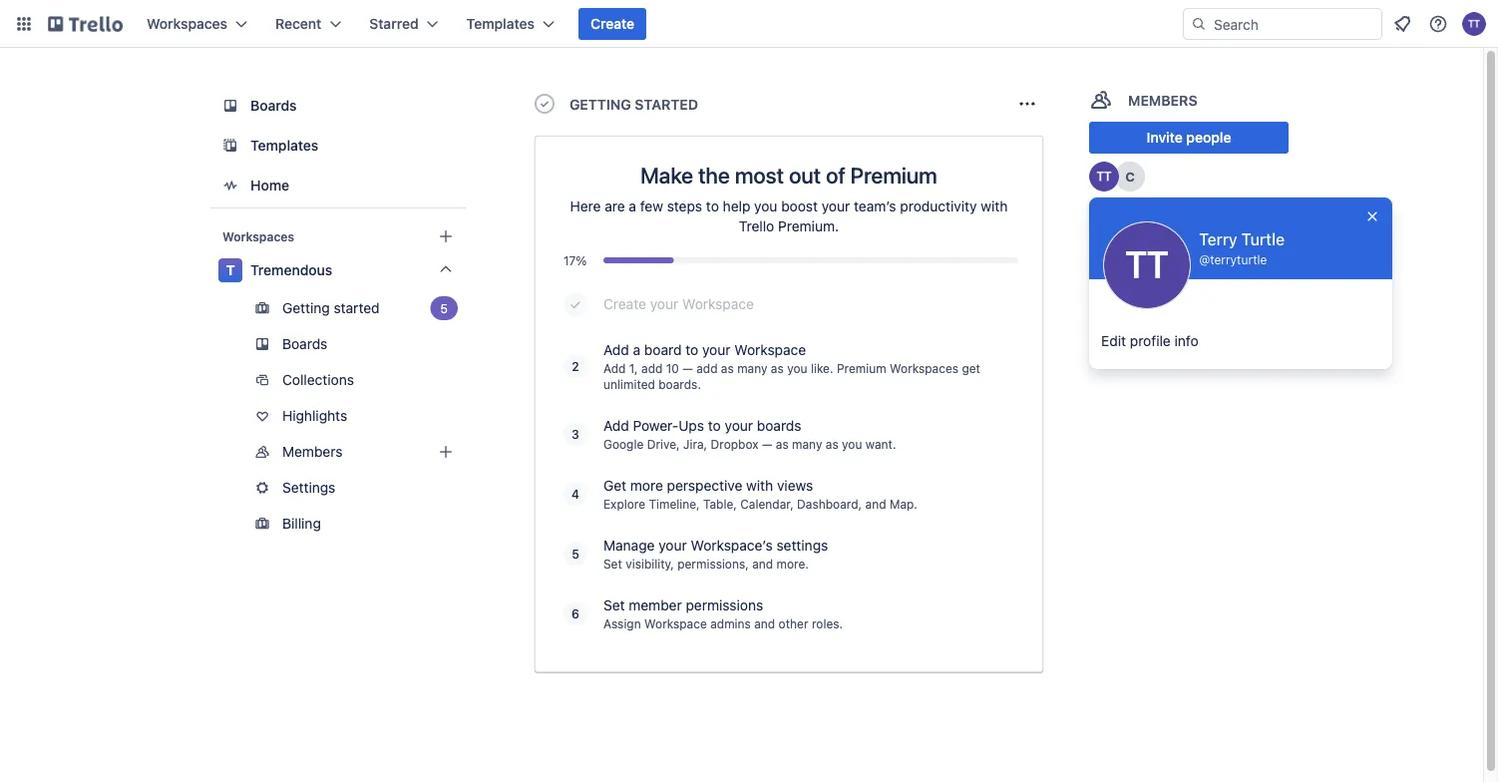 Task type: describe. For each thing, give the bounding box(es) containing it.
boost
[[781, 198, 818, 214]]

unlimited
[[603, 377, 655, 391]]

of
[[826, 162, 846, 188]]

0 vertical spatial premium
[[851, 162, 938, 188]]

you inside add power-ups to your boards google drive, jira, dropbox — as many as you want.
[[842, 437, 862, 451]]

map.
[[890, 497, 918, 511]]

set inside manage your workspace's settings set visibility, permissions, and more.
[[603, 557, 622, 571]]

productivity
[[900, 198, 977, 214]]

— for boards
[[762, 437, 773, 451]]

dropbox
[[711, 437, 759, 451]]

steps
[[667, 198, 702, 214]]

create a workspace image
[[434, 224, 458, 248]]

boards
[[757, 417, 802, 434]]

chestercheeetah (chestercheeetah) image
[[1115, 162, 1145, 192]]

member
[[629, 597, 682, 613]]

boards.
[[659, 377, 701, 391]]

with inside here are a few steps to help you boost your team's productivity with trello premium.
[[981, 198, 1008, 214]]

2 vertical spatial terry turtle (terryturtle) image
[[1103, 221, 1191, 309]]

premium inside add a board to your workspace add 1, add 10 — add as many as you like. premium workspaces get unlimited boards.
[[837, 361, 886, 375]]

set member permissions assign workspace admins and other roles.
[[603, 597, 843, 630]]

recent
[[275, 15, 322, 32]]

roles.
[[812, 616, 843, 630]]

power-
[[633, 417, 679, 434]]

billing
[[282, 515, 321, 532]]

recent button
[[263, 8, 353, 40]]

want.
[[866, 437, 896, 451]]

your up board
[[650, 296, 679, 312]]

the
[[698, 162, 730, 188]]

1,
[[629, 361, 638, 375]]

1 vertical spatial boards
[[282, 336, 328, 352]]

@
[[1199, 252, 1210, 266]]

assign
[[603, 616, 641, 630]]

c button
[[1115, 162, 1145, 192]]

3
[[572, 427, 579, 441]]

collections link
[[210, 364, 466, 396]]

your inside add a board to your workspace add 1, add 10 — add as many as you like. premium workspaces get unlimited boards.
[[702, 342, 731, 358]]

terry turtle @ terryturtle
[[1199, 230, 1285, 266]]

info
[[1175, 333, 1199, 349]]

many inside add a board to your workspace add 1, add 10 — add as many as you like. premium workspaces get unlimited boards.
[[737, 361, 768, 375]]

primary element
[[0, 0, 1498, 48]]

invite people button
[[1089, 122, 1289, 154]]

add image
[[434, 440, 458, 464]]

getting started
[[570, 96, 698, 113]]

your inside add power-ups to your boards google drive, jira, dropbox — as many as you want.
[[725, 417, 753, 434]]

get
[[603, 477, 627, 494]]

1 vertical spatial workspaces
[[222, 229, 294, 243]]

and inside the set member permissions assign workspace admins and other roles.
[[754, 616, 775, 630]]

and inside get more perspective with views explore timeline, table, calendar, dashboard, and map.
[[865, 497, 886, 511]]

create button
[[579, 8, 647, 40]]

more.
[[777, 557, 809, 571]]

add a board to your workspace add 1, add 10 — add as many as you like. premium workspaces get unlimited boards.
[[603, 342, 981, 391]]

team's
[[854, 198, 896, 214]]

many inside add power-ups to your boards google drive, jira, dropbox — as many as you want.
[[792, 437, 822, 451]]

manage your workspace's settings set visibility, permissions, and more.
[[603, 537, 828, 571]]

terryturtle
[[1210, 252, 1267, 266]]

are
[[605, 198, 625, 214]]

create for create
[[591, 15, 635, 32]]

here
[[570, 198, 601, 214]]

with inside get more perspective with views explore timeline, table, calendar, dashboard, and map.
[[746, 477, 773, 494]]

few
[[640, 198, 663, 214]]

make
[[641, 162, 693, 188]]

permissions
[[686, 597, 763, 613]]

t
[[226, 262, 235, 278]]

started
[[334, 300, 380, 316]]

settings
[[282, 479, 336, 496]]

0 notifications image
[[1391, 12, 1415, 36]]

members
[[1128, 92, 1198, 109]]

more
[[630, 477, 663, 494]]

— for workspace
[[683, 361, 693, 375]]

a inside here are a few steps to help you boost your team's productivity with trello premium.
[[629, 198, 636, 214]]

0 vertical spatial terry turtle (terryturtle) image
[[1462, 12, 1486, 36]]

drive,
[[647, 437, 680, 451]]

trello
[[739, 218, 774, 234]]

admins
[[710, 616, 751, 630]]

get more perspective with views explore timeline, table, calendar, dashboard, and map.
[[603, 477, 918, 511]]

edit
[[1101, 333, 1126, 349]]

as left want.
[[826, 437, 839, 451]]

like.
[[811, 361, 833, 375]]

getting
[[282, 300, 330, 316]]

help
[[723, 198, 751, 214]]

started
[[635, 96, 698, 113]]

timeline,
[[649, 497, 700, 511]]

collections
[[282, 372, 354, 388]]

permissions,
[[678, 557, 749, 571]]

starred
[[369, 15, 419, 32]]

you inside add a board to your workspace add 1, add 10 — add as many as you like. premium workspaces get unlimited boards.
[[787, 361, 808, 375]]

to inside here are a few steps to help you boost your team's productivity with trello premium.
[[706, 198, 719, 214]]

create your workspace
[[603, 296, 754, 312]]

here are a few steps to help you boost your team's productivity with trello premium.
[[570, 198, 1008, 234]]

members link
[[210, 436, 466, 468]]

highlights link
[[210, 400, 466, 432]]

make the most out of premium
[[641, 162, 938, 188]]

billing link
[[210, 508, 466, 540]]

google
[[603, 437, 644, 451]]

dashboard,
[[797, 497, 862, 511]]

to for ups
[[708, 417, 721, 434]]

most
[[735, 162, 784, 188]]

a inside add a board to your workspace add 1, add 10 — add as many as you like. premium workspaces get unlimited boards.
[[633, 342, 641, 358]]

getting
[[570, 96, 631, 113]]

as down 'boards'
[[776, 437, 789, 451]]

as left like.
[[771, 361, 784, 375]]



Task type: vqa. For each thing, say whether or not it's contained in the screenshot.


Task type: locate. For each thing, give the bounding box(es) containing it.
to right ups
[[708, 417, 721, 434]]

1 vertical spatial add
[[603, 361, 626, 375]]

1 vertical spatial many
[[792, 437, 822, 451]]

0 vertical spatial set
[[603, 557, 622, 571]]

0 vertical spatial 5
[[440, 301, 448, 315]]

set down manage at the left bottom of page
[[603, 557, 622, 571]]

2 vertical spatial you
[[842, 437, 862, 451]]

manage
[[603, 537, 655, 554]]

template board image
[[218, 134, 242, 158]]

0 vertical spatial you
[[754, 198, 778, 214]]

0 vertical spatial to
[[706, 198, 719, 214]]

— inside add a board to your workspace add 1, add 10 — add as many as you like. premium workspaces get unlimited boards.
[[683, 361, 693, 375]]

create for create your workspace
[[603, 296, 646, 312]]

with right productivity
[[981, 198, 1008, 214]]

add up boards.
[[696, 361, 718, 375]]

workspaces up t at the top left of the page
[[222, 229, 294, 243]]

c
[[1126, 169, 1135, 184]]

board image
[[218, 94, 242, 118]]

and left other on the bottom right
[[754, 616, 775, 630]]

home link
[[210, 168, 466, 203]]

5 left forward image
[[440, 301, 448, 315]]

0 vertical spatial templates
[[467, 15, 535, 32]]

your
[[822, 198, 850, 214], [650, 296, 679, 312], [702, 342, 731, 358], [725, 417, 753, 434], [659, 537, 687, 554]]

to
[[706, 198, 719, 214], [686, 342, 698, 358], [708, 417, 721, 434]]

create up getting
[[591, 15, 635, 32]]

workspaces left get
[[890, 361, 959, 375]]

workspaces up board icon
[[147, 15, 227, 32]]

1 vertical spatial —
[[762, 437, 773, 451]]

terry turtle (terryturtle) image left @
[[1103, 221, 1191, 309]]

templates right starred popup button
[[467, 15, 535, 32]]

0 vertical spatial a
[[629, 198, 636, 214]]

workspace down trello
[[682, 296, 754, 312]]

2 horizontal spatial you
[[842, 437, 862, 451]]

2 vertical spatial add
[[603, 417, 629, 434]]

turtle
[[1242, 230, 1285, 249]]

1 vertical spatial and
[[752, 557, 773, 571]]

17
[[564, 253, 576, 267]]

visibility,
[[626, 557, 674, 571]]

boards right board icon
[[250, 97, 297, 114]]

0 horizontal spatial many
[[737, 361, 768, 375]]

2
[[572, 359, 579, 373]]

0 horizontal spatial 5
[[440, 301, 448, 315]]

you up trello
[[754, 198, 778, 214]]

10
[[666, 361, 679, 375]]

add power-ups to your boards google drive, jira, dropbox — as many as you want.
[[603, 417, 896, 451]]

premium up team's
[[851, 162, 938, 188]]

0 vertical spatial boards link
[[210, 88, 466, 124]]

workspace's
[[691, 537, 773, 554]]

1 horizontal spatial with
[[981, 198, 1008, 214]]

your inside manage your workspace's settings set visibility, permissions, and more.
[[659, 537, 687, 554]]

templates button
[[455, 8, 567, 40]]

close image
[[1365, 208, 1381, 224]]

forward image
[[462, 296, 486, 320]]

home
[[250, 177, 289, 194]]

workspace down member on the bottom left of the page
[[644, 616, 707, 630]]

templates
[[467, 15, 535, 32], [250, 137, 319, 154]]

2 boards link from the top
[[210, 328, 466, 360]]

with up calendar,
[[746, 477, 773, 494]]

invite
[[1147, 129, 1183, 146]]

0 horizontal spatial templates
[[250, 137, 319, 154]]

premium.
[[778, 218, 839, 234]]

1 horizontal spatial —
[[762, 437, 773, 451]]

and left map.
[[865, 497, 886, 511]]

%
[[576, 253, 587, 267]]

your inside here are a few steps to help you boost your team's productivity with trello premium.
[[822, 198, 850, 214]]

jira,
[[683, 437, 707, 451]]

1 horizontal spatial many
[[792, 437, 822, 451]]

0 vertical spatial and
[[865, 497, 886, 511]]

create inside button
[[591, 15, 635, 32]]

boards link up templates "link"
[[210, 88, 466, 124]]

1 add from the top
[[603, 342, 629, 358]]

workspaces inside 'popup button'
[[147, 15, 227, 32]]

templates inside popup button
[[467, 15, 535, 32]]

you left want.
[[842, 437, 862, 451]]

and
[[865, 497, 886, 511], [752, 557, 773, 571], [754, 616, 775, 630]]

0 vertical spatial workspace
[[682, 296, 754, 312]]

0 vertical spatial many
[[737, 361, 768, 375]]

1 vertical spatial premium
[[837, 361, 886, 375]]

boards link
[[210, 88, 466, 124], [210, 328, 466, 360]]

create
[[591, 15, 635, 32], [603, 296, 646, 312]]

workspaces inside add a board to your workspace add 1, add 10 — add as many as you like. premium workspaces get unlimited boards.
[[890, 361, 959, 375]]

members
[[282, 443, 343, 460]]

0 horizontal spatial add
[[641, 361, 663, 375]]

templates up home at the left of page
[[250, 137, 319, 154]]

4
[[572, 487, 580, 501]]

add up google
[[603, 417, 629, 434]]

add
[[641, 361, 663, 375], [696, 361, 718, 375]]

many up 'boards'
[[737, 361, 768, 375]]

and left more.
[[752, 557, 773, 571]]

0 vertical spatial —
[[683, 361, 693, 375]]

1 vertical spatial you
[[787, 361, 808, 375]]

2 add from the left
[[696, 361, 718, 375]]

5 left manage at the left bottom of page
[[572, 547, 579, 561]]

1 vertical spatial workspace
[[734, 342, 806, 358]]

templates link
[[210, 128, 466, 164]]

terry turtle (terryturtle) image left 'c'
[[1089, 162, 1119, 192]]

your up the visibility,
[[659, 537, 687, 554]]

1 vertical spatial templates
[[250, 137, 319, 154]]

your down 'of' at the top right
[[822, 198, 850, 214]]

0 vertical spatial workspaces
[[147, 15, 227, 32]]

1 vertical spatial with
[[746, 477, 773, 494]]

getting started
[[282, 300, 380, 316]]

set
[[603, 557, 622, 571], [603, 597, 625, 613]]

explore
[[603, 497, 646, 511]]

— right 10 on the left top
[[683, 361, 693, 375]]

set up assign
[[603, 597, 625, 613]]

add for add a board to your workspace
[[603, 342, 629, 358]]

your up dropbox
[[725, 417, 753, 434]]

and inside manage your workspace's settings set visibility, permissions, and more.
[[752, 557, 773, 571]]

1 horizontal spatial add
[[696, 361, 718, 375]]

perspective
[[667, 477, 743, 494]]

search image
[[1191, 16, 1207, 32]]

many down 'boards'
[[792, 437, 822, 451]]

set inside the set member permissions assign workspace admins and other roles.
[[603, 597, 625, 613]]

0 vertical spatial create
[[591, 15, 635, 32]]

you left like.
[[787, 361, 808, 375]]

add
[[603, 342, 629, 358], [603, 361, 626, 375], [603, 417, 629, 434]]

workspace inside add a board to your workspace add 1, add 10 — add as many as you like. premium workspaces get unlimited boards.
[[734, 342, 806, 358]]

terry
[[1199, 230, 1238, 249]]

— inside add power-ups to your boards google drive, jira, dropbox — as many as you want.
[[762, 437, 773, 451]]

table,
[[703, 497, 737, 511]]

add left the 1,
[[603, 361, 626, 375]]

— down 'boards'
[[762, 437, 773, 451]]

premium right like.
[[837, 361, 886, 375]]

0 horizontal spatial you
[[754, 198, 778, 214]]

to left help
[[706, 198, 719, 214]]

1 vertical spatial 5
[[572, 547, 579, 561]]

6
[[572, 607, 579, 620]]

0 horizontal spatial —
[[683, 361, 693, 375]]

highlights
[[282, 407, 347, 424]]

to inside add power-ups to your boards google drive, jira, dropbox — as many as you want.
[[708, 417, 721, 434]]

your right board
[[702, 342, 731, 358]]

people
[[1186, 129, 1231, 146]]

1 horizontal spatial you
[[787, 361, 808, 375]]

Search field
[[1207, 9, 1382, 39]]

to right board
[[686, 342, 698, 358]]

edit profile info
[[1101, 333, 1199, 349]]

1 vertical spatial boards link
[[210, 328, 466, 360]]

create up board
[[603, 296, 646, 312]]

as
[[721, 361, 734, 375], [771, 361, 784, 375], [776, 437, 789, 451], [826, 437, 839, 451]]

with
[[981, 198, 1008, 214], [746, 477, 773, 494]]

terry turtle (terryturtle) image right open information menu image
[[1462, 12, 1486, 36]]

invite people
[[1147, 129, 1231, 146]]

workspaces button
[[135, 8, 259, 40]]

2 set from the top
[[603, 597, 625, 613]]

1 add from the left
[[641, 361, 663, 375]]

views
[[777, 477, 813, 494]]

2 vertical spatial and
[[754, 616, 775, 630]]

starred button
[[357, 8, 451, 40]]

1 set from the top
[[603, 557, 622, 571]]

workspace
[[682, 296, 754, 312], [734, 342, 806, 358], [644, 616, 707, 630]]

0 vertical spatial boards
[[250, 97, 297, 114]]

home image
[[218, 174, 242, 198]]

tremendous
[[250, 262, 333, 278]]

workspace up 'boards'
[[734, 342, 806, 358]]

0 vertical spatial with
[[981, 198, 1008, 214]]

calendar,
[[740, 497, 794, 511]]

2 vertical spatial to
[[708, 417, 721, 434]]

ups
[[679, 417, 704, 434]]

1 vertical spatial a
[[633, 342, 641, 358]]

get
[[962, 361, 981, 375]]

1 vertical spatial terry turtle (terryturtle) image
[[1089, 162, 1119, 192]]

premium
[[851, 162, 938, 188], [837, 361, 886, 375]]

add up unlimited
[[603, 342, 629, 358]]

other
[[779, 616, 809, 630]]

a up the 1,
[[633, 342, 641, 358]]

0 vertical spatial add
[[603, 342, 629, 358]]

out
[[789, 162, 821, 188]]

0 horizontal spatial with
[[746, 477, 773, 494]]

1 horizontal spatial 5
[[572, 547, 579, 561]]

add right the 1,
[[641, 361, 663, 375]]

add for add power-ups to your boards
[[603, 417, 629, 434]]

open information menu image
[[1428, 14, 1448, 34]]

1 vertical spatial to
[[686, 342, 698, 358]]

2 vertical spatial workspace
[[644, 616, 707, 630]]

boards link up "collections" link in the left of the page
[[210, 328, 466, 360]]

2 vertical spatial workspaces
[[890, 361, 959, 375]]

you inside here are a few steps to help you boost your team's productivity with trello premium.
[[754, 198, 778, 214]]

boards
[[250, 97, 297, 114], [282, 336, 328, 352]]

to inside add a board to your workspace add 1, add 10 — add as many as you like. premium workspaces get unlimited boards.
[[686, 342, 698, 358]]

add inside add power-ups to your boards google drive, jira, dropbox — as many as you want.
[[603, 417, 629, 434]]

profile
[[1130, 333, 1171, 349]]

terry turtle (terryturtle) image
[[1462, 12, 1486, 36], [1089, 162, 1119, 192], [1103, 221, 1191, 309]]

5
[[440, 301, 448, 315], [572, 547, 579, 561]]

boards down "getting"
[[282, 336, 328, 352]]

a right are
[[629, 198, 636, 214]]

board
[[644, 342, 682, 358]]

settings link
[[210, 472, 466, 504]]

templates inside "link"
[[250, 137, 319, 154]]

settings
[[777, 537, 828, 554]]

back to home image
[[48, 8, 123, 40]]

you
[[754, 198, 778, 214], [787, 361, 808, 375], [842, 437, 862, 451]]

17 %
[[564, 253, 587, 267]]

1 vertical spatial set
[[603, 597, 625, 613]]

3 add from the top
[[603, 417, 629, 434]]

1 vertical spatial create
[[603, 296, 646, 312]]

as right 10 on the left top
[[721, 361, 734, 375]]

2 add from the top
[[603, 361, 626, 375]]

to for board
[[686, 342, 698, 358]]

workspace inside the set member permissions assign workspace admins and other roles.
[[644, 616, 707, 630]]

1 boards link from the top
[[210, 88, 466, 124]]

1 horizontal spatial templates
[[467, 15, 535, 32]]



